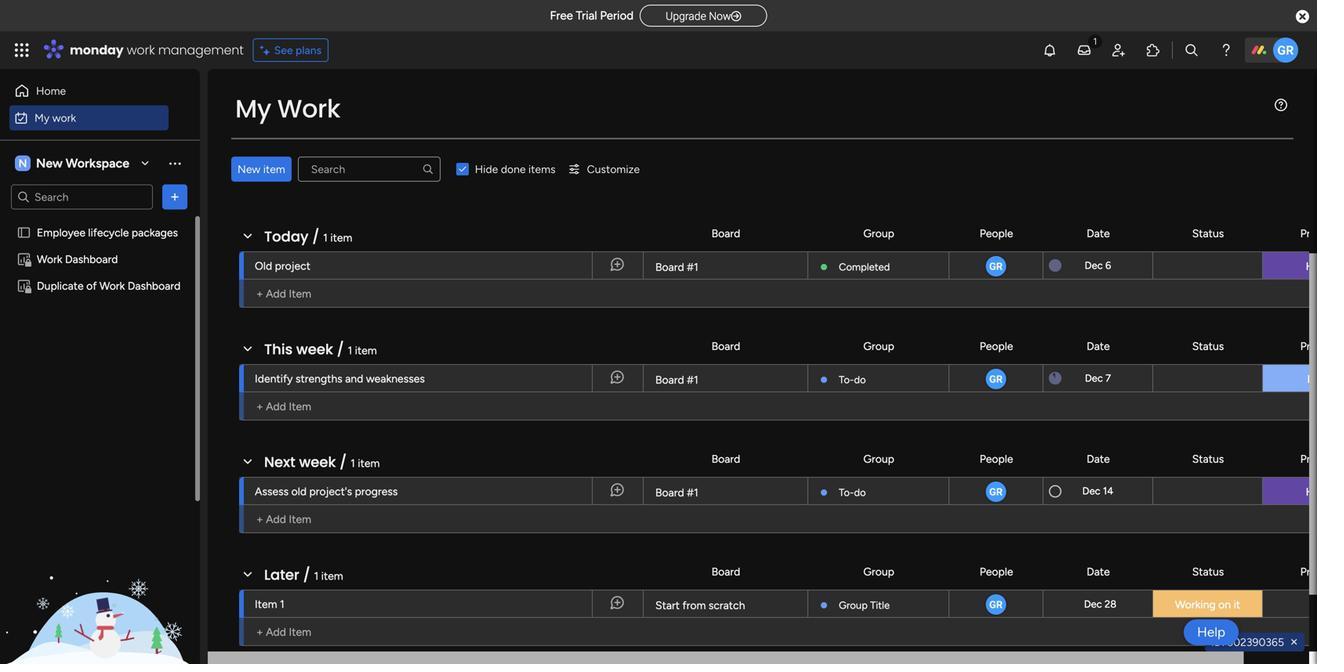 Task type: describe. For each thing, give the bounding box(es) containing it.
2 to- from the top
[[839, 487, 854, 500]]

identify strengths and weaknesses
[[255, 372, 425, 386]]

project's
[[309, 485, 352, 499]]

later
[[264, 566, 299, 586]]

employee lifecycle packages
[[37, 226, 178, 240]]

start
[[656, 599, 680, 613]]

prio for this week /
[[1301, 340, 1317, 353]]

help button
[[1184, 620, 1239, 646]]

date for next week /
[[1087, 453, 1110, 466]]

group title
[[839, 600, 890, 612]]

dapulse rightstroke image
[[731, 11, 741, 22]]

from
[[683, 599, 706, 613]]

1 board #1 from the top
[[656, 261, 699, 274]]

scratch
[[709, 599, 745, 613]]

3 + from the top
[[256, 400, 263, 414]]

3 add from the top
[[266, 400, 286, 414]]

1 add from the top
[[266, 174, 286, 188]]

options image
[[167, 189, 183, 205]]

search everything image
[[1184, 42, 1200, 58]]

work for monday
[[127, 41, 155, 59]]

customize
[[587, 163, 640, 176]]

new workspace
[[36, 156, 129, 171]]

prio for next week /
[[1301, 453, 1317, 466]]

5 + from the top
[[256, 626, 263, 639]]

item down later
[[255, 598, 277, 612]]

today / 1 item
[[264, 227, 352, 247]]

dec 7
[[1085, 372, 1111, 385]]

new item
[[238, 163, 285, 176]]

progress
[[355, 485, 398, 499]]

start from scratch
[[656, 599, 745, 613]]

packages
[[132, 226, 178, 240]]

item inside next week / 1 item
[[358, 457, 380, 470]]

of
[[86, 280, 97, 293]]

search image
[[422, 163, 434, 176]]

4 add from the top
[[266, 513, 286, 527]]

workspace
[[66, 156, 129, 171]]

28
[[1105, 599, 1117, 611]]

id: 302390365 element
[[1205, 634, 1305, 652]]

1 vertical spatial work
[[37, 253, 62, 266]]

apps image
[[1146, 42, 1161, 58]]

2 to-do from the top
[[839, 487, 866, 500]]

items
[[529, 163, 556, 176]]

greg robinson image
[[985, 481, 1008, 504]]

dec for dec 7
[[1085, 372, 1103, 385]]

4 + from the top
[[256, 513, 263, 527]]

dec 14
[[1083, 485, 1114, 498]]

this week / 1 item
[[264, 340, 377, 360]]

date for today /
[[1087, 227, 1110, 240]]

1 horizontal spatial dashboard
[[128, 280, 181, 293]]

2 add from the top
[[266, 287, 286, 301]]

and
[[345, 372, 363, 386]]

2 horizontal spatial work
[[277, 91, 340, 126]]

home
[[36, 84, 66, 98]]

lottie animation image
[[0, 507, 200, 665]]

3 #1 from the top
[[687, 487, 699, 500]]

item inside this week / 1 item
[[355, 344, 377, 358]]

my work
[[235, 91, 340, 126]]

0 vertical spatial dashboard
[[65, 253, 118, 266]]

status for next week /
[[1192, 453, 1224, 466]]

date for this week /
[[1087, 340, 1110, 353]]

id: 302390365
[[1212, 636, 1284, 650]]

id:
[[1212, 636, 1225, 650]]

item 1
[[255, 598, 285, 612]]

5 + add item from the top
[[256, 626, 311, 639]]

hide
[[475, 163, 498, 176]]

work dashboard
[[37, 253, 118, 266]]

working on it
[[1175, 599, 1241, 612]]

1 + from the top
[[256, 174, 263, 188]]

invite members image
[[1111, 42, 1127, 58]]

7
[[1106, 372, 1111, 385]]

1 to-do from the top
[[839, 374, 866, 387]]

item down "project"
[[289, 287, 311, 301]]

completed
[[839, 261, 890, 274]]

see plans button
[[253, 38, 329, 62]]

now
[[709, 10, 731, 23]]

item down new item on the left of page
[[289, 174, 311, 188]]

status for later /
[[1192, 566, 1224, 579]]

week for next
[[299, 453, 336, 473]]

1 down later
[[280, 598, 285, 612]]

2 + from the top
[[256, 287, 263, 301]]

plans
[[296, 44, 322, 57]]

workspace options image
[[167, 155, 183, 171]]

5 add from the top
[[266, 626, 286, 639]]

menu image
[[1275, 99, 1288, 111]]

1 lo from the top
[[1307, 146, 1317, 160]]

remove image
[[1288, 637, 1301, 649]]

on
[[1219, 599, 1231, 612]]

/ right later
[[303, 566, 310, 586]]

n
[[18, 157, 27, 170]]

prio for today /
[[1301, 227, 1317, 240]]

1 + add item from the top
[[256, 174, 311, 188]]

dec 6
[[1085, 260, 1111, 272]]

public board image
[[16, 225, 31, 240]]

management
[[158, 41, 244, 59]]

/ up project's
[[340, 453, 347, 473]]

2 do from the top
[[854, 487, 866, 500]]

old
[[255, 260, 272, 273]]

/ right the today
[[312, 227, 320, 247]]

identify
[[255, 372, 293, 386]]

upgrade
[[666, 10, 706, 23]]

6
[[1106, 260, 1111, 272]]



Task type: vqa. For each thing, say whether or not it's contained in the screenshot.
left your
no



Task type: locate. For each thing, give the bounding box(es) containing it.
week for this
[[296, 340, 333, 360]]

date up dec 14
[[1087, 453, 1110, 466]]

new right workspace image
[[36, 156, 63, 171]]

lo
[[1307, 146, 1317, 160], [1307, 373, 1317, 386]]

date up "dec 6"
[[1087, 227, 1110, 240]]

item right later
[[321, 570, 343, 583]]

1 #1 from the top
[[687, 261, 699, 274]]

see
[[274, 44, 293, 57]]

302390365
[[1228, 636, 1284, 650]]

Filter dashboard by text search field
[[298, 157, 441, 182]]

period
[[600, 9, 634, 23]]

board
[[712, 227, 741, 240], [656, 261, 684, 274], [712, 340, 741, 353], [656, 374, 684, 387], [712, 453, 741, 466], [656, 487, 684, 500], [712, 566, 741, 579]]

status for today /
[[1192, 227, 1224, 240]]

1 prio from the top
[[1301, 227, 1317, 240]]

dec left 6 at the top right of the page
[[1085, 260, 1103, 272]]

dec
[[1085, 260, 1103, 272], [1085, 372, 1103, 385], [1083, 485, 1101, 498], [1084, 599, 1102, 611]]

0 vertical spatial board #1
[[656, 261, 699, 274]]

new inside workspace selection element
[[36, 156, 63, 171]]

done
[[501, 163, 526, 176]]

1 right later
[[314, 570, 319, 583]]

free trial period
[[550, 9, 634, 23]]

people
[[980, 227, 1013, 240], [980, 340, 1013, 353], [980, 453, 1013, 466], [980, 566, 1013, 579]]

item up progress on the bottom of page
[[358, 457, 380, 470]]

people for next week /
[[980, 453, 1013, 466]]

group for next week /
[[864, 453, 895, 466]]

#1
[[687, 261, 699, 274], [687, 374, 699, 387], [687, 487, 699, 500]]

1 vertical spatial to-
[[839, 487, 854, 500]]

dec 28
[[1084, 599, 1117, 611]]

item down later / 1 item
[[289, 626, 311, 639]]

people for today /
[[980, 227, 1013, 240]]

+ add item down identify
[[256, 400, 311, 414]]

0 vertical spatial lo
[[1307, 146, 1317, 160]]

help
[[1198, 625, 1226, 641]]

item down strengths
[[289, 400, 311, 414]]

2 date from the top
[[1087, 340, 1110, 353]]

add down new item on the left of page
[[266, 174, 286, 188]]

/ up identify strengths and weaknesses
[[337, 340, 344, 360]]

0 vertical spatial do
[[854, 374, 866, 387]]

add down old project
[[266, 287, 286, 301]]

new item
[[255, 147, 303, 160]]

dec left 28
[[1084, 599, 1102, 611]]

dashboard up of
[[65, 253, 118, 266]]

status for this week /
[[1192, 340, 1224, 353]]

dashboard down packages
[[128, 280, 181, 293]]

work right of
[[99, 280, 125, 293]]

0 vertical spatial week
[[296, 340, 333, 360]]

2 + add item from the top
[[256, 287, 311, 301]]

my for my work
[[235, 91, 271, 126]]

work
[[277, 91, 340, 126], [37, 253, 62, 266], [99, 280, 125, 293]]

14
[[1103, 485, 1114, 498]]

1 do from the top
[[854, 374, 866, 387]]

0 vertical spatial work
[[277, 91, 340, 126]]

new item button
[[231, 157, 292, 182]]

2 lo from the top
[[1307, 373, 1317, 386]]

1 up and
[[348, 344, 352, 358]]

this
[[264, 340, 293, 360]]

next week / 1 item
[[264, 453, 380, 473]]

to-do
[[839, 374, 866, 387], [839, 487, 866, 500]]

working
[[1175, 599, 1216, 612]]

group for today /
[[864, 227, 895, 240]]

weaknesses
[[366, 372, 425, 386]]

my for my work
[[35, 111, 50, 125]]

upgrade now link
[[640, 5, 767, 26]]

1 status from the top
[[1192, 227, 1224, 240]]

free
[[550, 9, 573, 23]]

1 vertical spatial do
[[854, 487, 866, 500]]

add down assess
[[266, 513, 286, 527]]

+
[[256, 174, 263, 188], [256, 287, 263, 301], [256, 400, 263, 414], [256, 513, 263, 527], [256, 626, 263, 639]]

item
[[281, 147, 303, 160], [289, 174, 311, 188], [289, 287, 311, 301], [289, 400, 311, 414], [289, 513, 311, 527], [255, 598, 277, 612], [289, 626, 311, 639]]

my down home
[[35, 111, 50, 125]]

4 + add item from the top
[[256, 513, 311, 527]]

4 people from the top
[[980, 566, 1013, 579]]

start from scratch link
[[653, 591, 798, 621]]

next
[[264, 453, 295, 473]]

3 people from the top
[[980, 453, 1013, 466]]

2 vertical spatial work
[[99, 280, 125, 293]]

new for new workspace
[[36, 156, 63, 171]]

assess
[[255, 485, 289, 499]]

board #1
[[656, 261, 699, 274], [656, 374, 699, 387], [656, 487, 699, 500]]

2 vertical spatial board #1
[[656, 487, 699, 500]]

list box
[[0, 216, 200, 511]]

group
[[864, 227, 895, 240], [864, 340, 895, 353], [864, 453, 895, 466], [864, 566, 895, 579], [839, 600, 868, 612]]

hide done items
[[475, 163, 556, 176]]

0 vertical spatial board #1 link
[[653, 252, 798, 281]]

workspace selection element
[[15, 154, 132, 173]]

work for my
[[52, 111, 76, 125]]

2 board #1 link from the top
[[653, 365, 798, 394]]

+ down assess
[[256, 513, 263, 527]]

0 horizontal spatial work
[[37, 253, 62, 266]]

3 prio from the top
[[1301, 453, 1317, 466]]

+ add item
[[256, 174, 311, 188], [256, 287, 311, 301], [256, 400, 311, 414], [256, 513, 311, 527], [256, 626, 311, 639]]

3 + add item from the top
[[256, 400, 311, 414]]

item up "new item"
[[281, 147, 303, 160]]

0 vertical spatial to-
[[839, 374, 854, 387]]

group for later /
[[864, 566, 895, 579]]

prio for later /
[[1301, 566, 1317, 579]]

help image
[[1219, 42, 1234, 58]]

+ add item down item 1
[[256, 626, 311, 639]]

+ down identify
[[256, 400, 263, 414]]

new up "new item"
[[255, 147, 278, 160]]

1 to- from the top
[[839, 374, 854, 387]]

0 horizontal spatial dashboard
[[65, 253, 118, 266]]

old
[[291, 485, 307, 499]]

week up assess old project's progress
[[299, 453, 336, 473]]

item inside today / 1 item
[[330, 231, 352, 245]]

project
[[275, 260, 311, 273]]

0 vertical spatial work
[[127, 41, 155, 59]]

date for later /
[[1087, 566, 1110, 579]]

do
[[854, 374, 866, 387], [854, 487, 866, 500]]

dec for dec 28
[[1084, 599, 1102, 611]]

new for new item
[[255, 147, 278, 160]]

2 prio from the top
[[1301, 340, 1317, 353]]

1 vertical spatial board #1 link
[[653, 365, 798, 394]]

work down home
[[52, 111, 76, 125]]

/
[[312, 227, 320, 247], [337, 340, 344, 360], [340, 453, 347, 473], [303, 566, 310, 586]]

item inside later / 1 item
[[321, 570, 343, 583]]

+ add item down assess
[[256, 513, 311, 527]]

work right private dashboard image
[[37, 253, 62, 266]]

2 board #1 from the top
[[656, 374, 699, 387]]

1 vertical spatial hig
[[1306, 486, 1317, 499]]

None search field
[[298, 157, 441, 182]]

+ add item down new item on the left of page
[[256, 174, 311, 188]]

my up new item on the left of page
[[235, 91, 271, 126]]

item right the today
[[330, 231, 352, 245]]

1 date from the top
[[1087, 227, 1110, 240]]

employee
[[37, 226, 85, 240]]

1 horizontal spatial work
[[99, 280, 125, 293]]

date
[[1087, 227, 1110, 240], [1087, 340, 1110, 353], [1087, 453, 1110, 466], [1087, 566, 1110, 579]]

add
[[266, 174, 286, 188], [266, 287, 286, 301], [266, 400, 286, 414], [266, 513, 286, 527], [266, 626, 286, 639]]

3 status from the top
[[1192, 453, 1224, 466]]

0 vertical spatial hig
[[1306, 260, 1317, 273]]

my
[[235, 91, 271, 126], [35, 111, 50, 125]]

private dashboard image
[[16, 279, 31, 294]]

today
[[264, 227, 309, 247]]

title
[[870, 600, 890, 612]]

2 people from the top
[[980, 340, 1013, 353]]

item
[[263, 163, 285, 176], [330, 231, 352, 245], [355, 344, 377, 358], [358, 457, 380, 470], [321, 570, 343, 583]]

1 horizontal spatial work
[[127, 41, 155, 59]]

3 date from the top
[[1087, 453, 1110, 466]]

4 prio from the top
[[1301, 566, 1317, 579]]

monday
[[70, 41, 124, 59]]

new inside button
[[238, 163, 261, 176]]

my work
[[35, 111, 76, 125]]

my work button
[[9, 105, 169, 131]]

work up new item on the left of page
[[277, 91, 340, 126]]

week up strengths
[[296, 340, 333, 360]]

1 up project's
[[351, 457, 355, 470]]

item up and
[[355, 344, 377, 358]]

people for this week /
[[980, 340, 1013, 353]]

duplicate of work dashboard
[[37, 280, 181, 293]]

to-
[[839, 374, 854, 387], [839, 487, 854, 500]]

notifications image
[[1042, 42, 1058, 58]]

1 horizontal spatial my
[[235, 91, 271, 126]]

1 vertical spatial #1
[[687, 374, 699, 387]]

trial
[[576, 9, 597, 23]]

select product image
[[14, 42, 30, 58]]

1 image
[[1088, 32, 1103, 50]]

lottie animation element
[[0, 507, 200, 665]]

item down new item on the left of page
[[263, 163, 285, 176]]

1 hig from the top
[[1306, 260, 1317, 273]]

2 #1 from the top
[[687, 374, 699, 387]]

lifecycle
[[88, 226, 129, 240]]

upgrade now
[[666, 10, 731, 23]]

see plans
[[274, 44, 322, 57]]

monday work management
[[70, 41, 244, 59]]

2 vertical spatial #1
[[687, 487, 699, 500]]

1 vertical spatial lo
[[1307, 373, 1317, 386]]

home button
[[9, 78, 169, 104]]

new for new item
[[238, 163, 261, 176]]

1 inside next week / 1 item
[[351, 457, 355, 470]]

customize button
[[562, 157, 646, 182]]

add down item 1
[[266, 626, 286, 639]]

2 status from the top
[[1192, 340, 1224, 353]]

1 people from the top
[[980, 227, 1013, 240]]

3 board #1 link from the top
[[653, 478, 798, 507]]

option
[[0, 219, 200, 222]]

0 vertical spatial to-do
[[839, 374, 866, 387]]

private dashboard image
[[16, 252, 31, 267]]

new down new item on the left of page
[[238, 163, 261, 176]]

0 vertical spatial #1
[[687, 261, 699, 274]]

1 vertical spatial board #1
[[656, 374, 699, 387]]

dapulse close image
[[1296, 9, 1310, 25]]

group for this week /
[[864, 340, 895, 353]]

work right monday in the top left of the page
[[127, 41, 155, 59]]

item down old
[[289, 513, 311, 527]]

1 vertical spatial dashboard
[[128, 280, 181, 293]]

assess old project's progress
[[255, 485, 398, 499]]

work
[[127, 41, 155, 59], [52, 111, 76, 125]]

3 board #1 from the top
[[656, 487, 699, 500]]

Search in workspace field
[[33, 188, 131, 206]]

dec for dec 14
[[1083, 485, 1101, 498]]

1 vertical spatial work
[[52, 111, 76, 125]]

2 vertical spatial board #1 link
[[653, 478, 798, 507]]

1
[[323, 231, 328, 245], [348, 344, 352, 358], [351, 457, 355, 470], [314, 570, 319, 583], [280, 598, 285, 612]]

1 vertical spatial week
[[299, 453, 336, 473]]

workspace image
[[15, 155, 31, 172]]

1 inside this week / 1 item
[[348, 344, 352, 358]]

status
[[1192, 227, 1224, 240], [1192, 340, 1224, 353], [1192, 453, 1224, 466], [1192, 566, 1224, 579]]

+ down new item on the left of page
[[256, 174, 263, 188]]

0 horizontal spatial my
[[35, 111, 50, 125]]

0 horizontal spatial work
[[52, 111, 76, 125]]

people for later /
[[980, 566, 1013, 579]]

item inside button
[[263, 163, 285, 176]]

old project
[[255, 260, 311, 273]]

4 status from the top
[[1192, 566, 1224, 579]]

date up dec 7
[[1087, 340, 1110, 353]]

strengths
[[296, 372, 343, 386]]

date up 'dec 28'
[[1087, 566, 1110, 579]]

2 hig from the top
[[1306, 486, 1317, 499]]

1 vertical spatial to-do
[[839, 487, 866, 500]]

greg robinson image
[[1273, 38, 1299, 63], [985, 255, 1008, 278], [985, 368, 1008, 391], [985, 594, 1008, 617]]

work inside button
[[52, 111, 76, 125]]

1 board #1 link from the top
[[653, 252, 798, 281]]

board #1 link
[[653, 252, 798, 281], [653, 365, 798, 394], [653, 478, 798, 507]]

4 date from the top
[[1087, 566, 1110, 579]]

add down identify
[[266, 400, 286, 414]]

it
[[1234, 599, 1241, 612]]

1 inside today / 1 item
[[323, 231, 328, 245]]

later / 1 item
[[264, 566, 343, 586]]

list box containing employee lifecycle packages
[[0, 216, 200, 511]]

inbox image
[[1077, 42, 1092, 58]]

dec for dec 6
[[1085, 260, 1103, 272]]

dec left 7
[[1085, 372, 1103, 385]]

my inside button
[[35, 111, 50, 125]]

+ down old
[[256, 287, 263, 301]]

dec left 14 at the bottom right of page
[[1083, 485, 1101, 498]]

1 inside later / 1 item
[[314, 570, 319, 583]]

+ add item down old project
[[256, 287, 311, 301]]

1 right the today
[[323, 231, 328, 245]]

hig
[[1306, 260, 1317, 273], [1306, 486, 1317, 499]]

duplicate
[[37, 280, 84, 293]]

+ down item 1
[[256, 626, 263, 639]]



